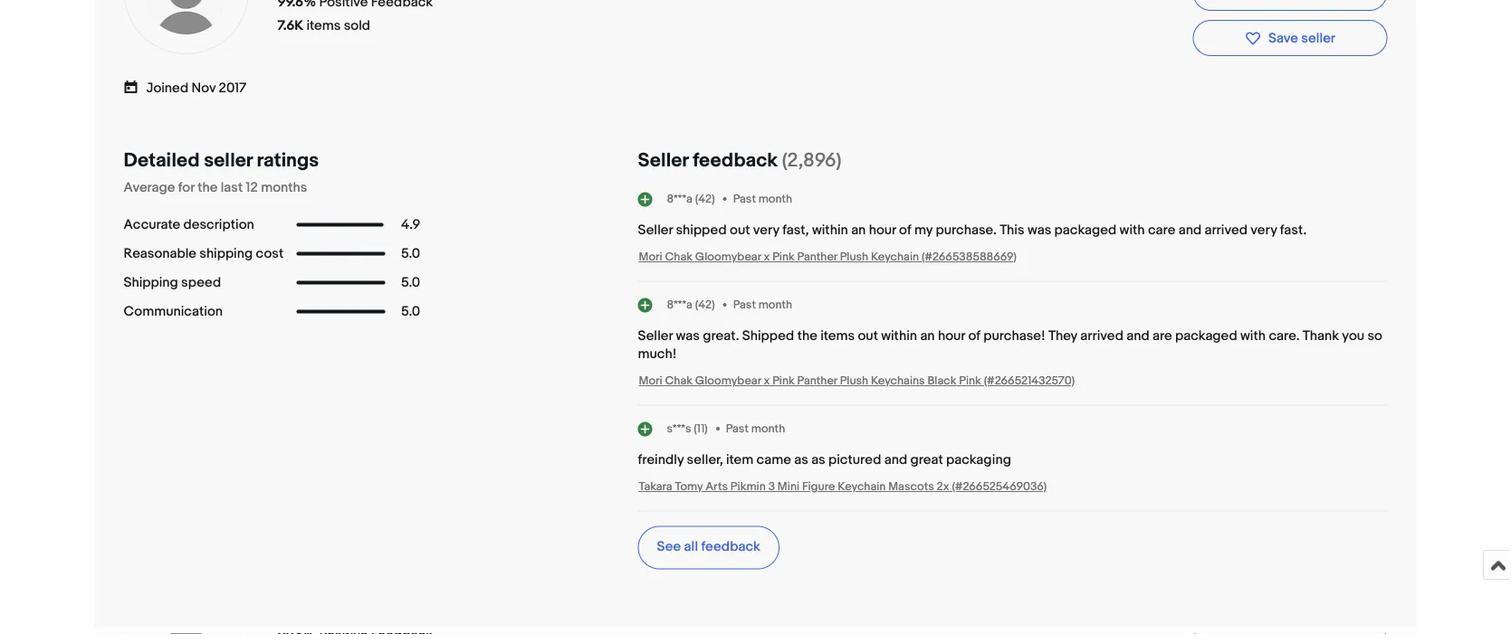 Task type: locate. For each thing, give the bounding box(es) containing it.
1 horizontal spatial arrived
[[1205, 222, 1248, 239]]

seller up much!
[[638, 328, 673, 345]]

detailed seller ratings
[[124, 149, 319, 173]]

hour left my
[[869, 222, 896, 239]]

1 plush from the top
[[840, 250, 869, 264]]

gloomybear down great.
[[695, 374, 761, 389]]

you
[[1342, 328, 1365, 345]]

0 vertical spatial the
[[198, 180, 218, 196]]

and right care
[[1179, 222, 1202, 239]]

1 horizontal spatial an
[[920, 328, 935, 345]]

1 mori from the top
[[639, 250, 663, 264]]

pink for shipped
[[773, 374, 795, 389]]

panther
[[797, 250, 838, 264], [797, 374, 838, 389]]

3 seller from the top
[[638, 328, 673, 345]]

month up fast, on the top right
[[759, 192, 793, 206]]

past month down seller feedback (2,896)
[[733, 192, 793, 206]]

seller
[[1302, 30, 1336, 46], [204, 149, 253, 173]]

0 vertical spatial and
[[1179, 222, 1202, 239]]

of left my
[[899, 222, 912, 239]]

2 plush from the top
[[840, 374, 869, 389]]

x down "shipped"
[[764, 374, 770, 389]]

0 vertical spatial plush
[[840, 250, 869, 264]]

purchase!
[[984, 328, 1046, 345]]

hour up black
[[938, 328, 965, 345]]

was right this
[[1028, 222, 1052, 239]]

1 vertical spatial past
[[733, 298, 756, 312]]

2 vertical spatial past
[[726, 422, 749, 436]]

seller for detailed
[[204, 149, 253, 173]]

0 horizontal spatial the
[[198, 180, 218, 196]]

1 x from the top
[[764, 250, 770, 264]]

2 (42) from the top
[[695, 298, 715, 312]]

12
[[246, 180, 258, 196]]

pink right black
[[959, 374, 982, 389]]

save seller button
[[1193, 20, 1388, 56]]

1 horizontal spatial very
[[1251, 222, 1277, 239]]

1 vertical spatial plush
[[840, 374, 869, 389]]

2 5.0 from the top
[[401, 275, 420, 291]]

0 vertical spatial past
[[733, 192, 756, 206]]

nov
[[192, 80, 216, 96]]

1 vertical spatial arrived
[[1081, 328, 1124, 345]]

2 gloomybear from the top
[[695, 374, 761, 389]]

reasonable
[[124, 246, 196, 262]]

pink for very
[[773, 250, 795, 264]]

1 vertical spatial keychain
[[838, 480, 886, 494]]

out
[[730, 222, 750, 239], [858, 328, 878, 345]]

(#266525469036)
[[952, 480, 1047, 494]]

2 as from the left
[[812, 452, 826, 469]]

2 vertical spatial month
[[752, 422, 785, 436]]

as
[[794, 452, 809, 469], [812, 452, 826, 469]]

0 vertical spatial keychain
[[871, 250, 919, 264]]

save seller
[[1269, 30, 1336, 46]]

packaged right this
[[1055, 222, 1117, 239]]

(42) up shipped
[[695, 192, 715, 206]]

arrived right care
[[1205, 222, 1248, 239]]

past up great.
[[733, 298, 756, 312]]

save
[[1269, 30, 1299, 46]]

arrived right they at right
[[1081, 328, 1124, 345]]

1 chak from the top
[[665, 250, 693, 264]]

panther up 'freindly seller, item came as as pictured and great packaging'
[[797, 374, 838, 389]]

0 horizontal spatial items
[[307, 17, 341, 34]]

keychain
[[871, 250, 919, 264], [838, 480, 886, 494]]

0 vertical spatial mori
[[639, 250, 663, 264]]

great
[[911, 452, 943, 469]]

8***a (42) up great.
[[667, 298, 715, 312]]

1 seller from the top
[[638, 149, 689, 173]]

chak
[[665, 250, 693, 264], [665, 374, 693, 389]]

1 vertical spatial an
[[920, 328, 935, 345]]

an
[[851, 222, 866, 239], [920, 328, 935, 345]]

1 vertical spatial seller
[[204, 149, 253, 173]]

0 vertical spatial with
[[1120, 222, 1145, 239]]

past month
[[733, 192, 793, 206], [733, 298, 793, 312], [726, 422, 785, 436]]

was left great.
[[676, 328, 700, 345]]

1 vertical spatial and
[[1127, 328, 1150, 345]]

items up mori chak gloomybear x pink panther plush keychains black pink (#266521432570) link
[[821, 328, 855, 345]]

0 horizontal spatial with
[[1120, 222, 1145, 239]]

past month up "shipped"
[[733, 298, 793, 312]]

1 horizontal spatial items
[[821, 328, 855, 345]]

0 vertical spatial panther
[[797, 250, 838, 264]]

with
[[1120, 222, 1145, 239], [1241, 328, 1266, 345]]

0 horizontal spatial very
[[753, 222, 780, 239]]

1 vertical spatial chak
[[665, 374, 693, 389]]

was
[[1028, 222, 1052, 239], [676, 328, 700, 345]]

2 vertical spatial and
[[885, 452, 908, 469]]

1 vertical spatial gloomybear
[[695, 374, 761, 389]]

1 very from the left
[[753, 222, 780, 239]]

1 vertical spatial seller
[[638, 222, 673, 239]]

keychain for hour
[[871, 250, 919, 264]]

panther for within
[[797, 250, 838, 264]]

very
[[753, 222, 780, 239], [1251, 222, 1277, 239]]

past up item
[[726, 422, 749, 436]]

seller
[[638, 149, 689, 173], [638, 222, 673, 239], [638, 328, 673, 345]]

hour
[[869, 222, 896, 239], [938, 328, 965, 345]]

see
[[657, 539, 681, 556]]

0 vertical spatial seller
[[1302, 30, 1336, 46]]

0 horizontal spatial and
[[885, 452, 908, 469]]

0 vertical spatial packaged
[[1055, 222, 1117, 239]]

and left great
[[885, 452, 908, 469]]

0 vertical spatial 8***a
[[667, 192, 693, 206]]

and left are
[[1127, 328, 1150, 345]]

x
[[764, 250, 770, 264], [764, 374, 770, 389]]

7.6k items sold
[[278, 17, 370, 34]]

with left care
[[1120, 222, 1145, 239]]

the right for
[[198, 180, 218, 196]]

8***a (42) up shipped
[[667, 192, 715, 206]]

1 vertical spatial 8***a (42)
[[667, 298, 715, 312]]

1 vertical spatial month
[[759, 298, 793, 312]]

1 horizontal spatial the
[[798, 328, 818, 345]]

seller inside seller was great. shipped the items out within an hour of purchase! they arrived and are packaged with care. thank you so much!
[[638, 328, 673, 345]]

very left fast, on the top right
[[753, 222, 780, 239]]

1 horizontal spatial packaged
[[1176, 328, 1238, 345]]

fast.
[[1280, 222, 1307, 239]]

0 vertical spatial hour
[[869, 222, 896, 239]]

2 very from the left
[[1251, 222, 1277, 239]]

1 gloomybear from the top
[[695, 250, 761, 264]]

mori for seller shipped out very fast, within an hour of my purchase. this was packaged with care and arrived very fast.
[[639, 250, 663, 264]]

last
[[221, 180, 243, 196]]

2 vertical spatial 5.0
[[401, 304, 420, 320]]

1 vertical spatial mori
[[639, 374, 663, 389]]

pictured
[[829, 452, 881, 469]]

keychains
[[871, 374, 925, 389]]

1 vertical spatial of
[[968, 328, 981, 345]]

very left "fast."
[[1251, 222, 1277, 239]]

1 vertical spatial x
[[764, 374, 770, 389]]

seller left shipped
[[638, 222, 673, 239]]

feedback right all
[[701, 539, 761, 556]]

(42) for shipped
[[695, 192, 715, 206]]

speed
[[181, 275, 221, 291]]

seller shipped out very fast, within an hour of my purchase. this was packaged with care and arrived very fast.
[[638, 222, 1307, 239]]

0 horizontal spatial packaged
[[1055, 222, 1117, 239]]

month up came
[[752, 422, 785, 436]]

sold
[[344, 17, 370, 34]]

1 vertical spatial within
[[881, 328, 917, 345]]

average for the last 12 months
[[124, 180, 307, 196]]

the
[[198, 180, 218, 196], [798, 328, 818, 345]]

past down seller feedback (2,896)
[[733, 192, 756, 206]]

packaged
[[1055, 222, 1117, 239], [1176, 328, 1238, 345]]

seller feedback (2,896)
[[638, 149, 842, 173]]

3 5.0 from the top
[[401, 304, 420, 320]]

keychain down "pictured"
[[838, 480, 886, 494]]

1 8***a (42) from the top
[[667, 192, 715, 206]]

past for out
[[733, 192, 756, 206]]

1 horizontal spatial out
[[858, 328, 878, 345]]

an up black
[[920, 328, 935, 345]]

0 vertical spatial 5.0
[[401, 246, 420, 262]]

the right "shipped"
[[798, 328, 818, 345]]

plush
[[840, 250, 869, 264], [840, 374, 869, 389]]

1 vertical spatial panther
[[797, 374, 838, 389]]

x up "shipped"
[[764, 250, 770, 264]]

2 mori from the top
[[639, 374, 663, 389]]

1 as from the left
[[794, 452, 809, 469]]

out up mori chak gloomybear x pink panther plush keychains black pink (#266521432570) link
[[858, 328, 878, 345]]

pink
[[773, 250, 795, 264], [773, 374, 795, 389], [959, 374, 982, 389]]

1 horizontal spatial with
[[1241, 328, 1266, 345]]

1 (42) from the top
[[695, 192, 715, 206]]

(42) for was
[[695, 298, 715, 312]]

(42)
[[695, 192, 715, 206], [695, 298, 715, 312]]

past
[[733, 192, 756, 206], [733, 298, 756, 312], [726, 422, 749, 436]]

2 vertical spatial past month
[[726, 422, 785, 436]]

gloomybear down shipped
[[695, 250, 761, 264]]

0 vertical spatial (42)
[[695, 192, 715, 206]]

as up the figure
[[812, 452, 826, 469]]

0 vertical spatial within
[[812, 222, 848, 239]]

figure
[[802, 480, 835, 494]]

this
[[1000, 222, 1025, 239]]

of left purchase!
[[968, 328, 981, 345]]

out right shipped
[[730, 222, 750, 239]]

mori chak gloomybear x pink panther plush keychain (#266538588669)
[[639, 250, 1017, 264]]

2 8***a from the top
[[667, 298, 693, 312]]

keychain down my
[[871, 250, 919, 264]]

the inside seller was great. shipped the items out within an hour of purchase! they arrived and are packaged with care. thank you so much!
[[798, 328, 818, 345]]

0 vertical spatial seller
[[638, 149, 689, 173]]

2 horizontal spatial and
[[1179, 222, 1202, 239]]

past month for came
[[726, 422, 785, 436]]

2 8***a (42) from the top
[[667, 298, 715, 312]]

2 seller from the top
[[638, 222, 673, 239]]

8***a for was
[[667, 298, 693, 312]]

1 vertical spatial hour
[[938, 328, 965, 345]]

as right came
[[794, 452, 809, 469]]

8***a up much!
[[667, 298, 693, 312]]

1 vertical spatial with
[[1241, 328, 1266, 345]]

mori for seller was great. shipped the items out within an hour of purchase! they arrived and are packaged with care. thank you so much!
[[639, 374, 663, 389]]

month
[[759, 192, 793, 206], [759, 298, 793, 312], [752, 422, 785, 436]]

month for shipped
[[759, 298, 793, 312]]

an up mori chak gloomybear x pink panther plush keychain (#266538588669) link
[[851, 222, 866, 239]]

chak down shipped
[[665, 250, 693, 264]]

within up 'mori chak gloomybear x pink panther plush keychain (#266538588669)'
[[812, 222, 848, 239]]

1 horizontal spatial seller
[[1302, 30, 1336, 46]]

2 x from the top
[[764, 374, 770, 389]]

shipping
[[200, 246, 253, 262]]

2 vertical spatial seller
[[638, 328, 673, 345]]

1 vertical spatial packaged
[[1176, 328, 1238, 345]]

pink down fast, on the top right
[[773, 250, 795, 264]]

1 vertical spatial 5.0
[[401, 275, 420, 291]]

seller inside button
[[1302, 30, 1336, 46]]

1 panther from the top
[[797, 250, 838, 264]]

1 vertical spatial past month
[[733, 298, 793, 312]]

8***a
[[667, 192, 693, 206], [667, 298, 693, 312]]

0 horizontal spatial arrived
[[1081, 328, 1124, 345]]

seller for seller was great. shipped the items out within an hour of purchase! they arrived and are packaged with care. thank you so much!
[[638, 328, 673, 345]]

keychain for and
[[838, 480, 886, 494]]

1 vertical spatial 8***a
[[667, 298, 693, 312]]

chak down much!
[[665, 374, 693, 389]]

are
[[1153, 328, 1173, 345]]

shipping speed
[[124, 275, 221, 291]]

0 vertical spatial was
[[1028, 222, 1052, 239]]

1 horizontal spatial was
[[1028, 222, 1052, 239]]

0 vertical spatial chak
[[665, 250, 693, 264]]

with left care.
[[1241, 328, 1266, 345]]

1 vertical spatial the
[[798, 328, 818, 345]]

mori
[[639, 250, 663, 264], [639, 374, 663, 389]]

seller right save
[[1302, 30, 1336, 46]]

1 vertical spatial was
[[676, 328, 700, 345]]

1 vertical spatial (42)
[[695, 298, 715, 312]]

1 horizontal spatial within
[[881, 328, 917, 345]]

0 vertical spatial an
[[851, 222, 866, 239]]

8***a up shipped
[[667, 192, 693, 206]]

panther down fast, on the top right
[[797, 250, 838, 264]]

1 horizontal spatial and
[[1127, 328, 1150, 345]]

arrived
[[1205, 222, 1248, 239], [1081, 328, 1124, 345]]

0 vertical spatial x
[[764, 250, 770, 264]]

1 horizontal spatial of
[[968, 328, 981, 345]]

0 horizontal spatial out
[[730, 222, 750, 239]]

s***s (11)
[[667, 422, 708, 436]]

past for great.
[[733, 298, 756, 312]]

see all feedback
[[657, 539, 761, 556]]

2 chak from the top
[[665, 374, 693, 389]]

1 8***a from the top
[[667, 192, 693, 206]]

month up "shipped"
[[759, 298, 793, 312]]

0 vertical spatial past month
[[733, 192, 793, 206]]

8***a (42)
[[667, 192, 715, 206], [667, 298, 715, 312]]

0 horizontal spatial seller
[[204, 149, 253, 173]]

0 horizontal spatial as
[[794, 452, 809, 469]]

1 vertical spatial feedback
[[701, 539, 761, 556]]

0 horizontal spatial within
[[812, 222, 848, 239]]

items right 7.6k
[[307, 17, 341, 34]]

1 5.0 from the top
[[401, 246, 420, 262]]

0 vertical spatial gloomybear
[[695, 250, 761, 264]]

packaged right are
[[1176, 328, 1238, 345]]

past for item
[[726, 422, 749, 436]]

all
[[684, 539, 698, 556]]

mori chak gloomybear x pink panther plush keychain (#266538588669) link
[[639, 250, 1017, 264]]

feedback left the (2,896) at top
[[693, 149, 778, 173]]

7.6k
[[278, 17, 303, 34]]

1 horizontal spatial as
[[812, 452, 826, 469]]

past month up item
[[726, 422, 785, 436]]

gloomybear
[[695, 250, 761, 264], [695, 374, 761, 389]]

of
[[899, 222, 912, 239], [968, 328, 981, 345]]

within up keychains on the bottom
[[881, 328, 917, 345]]

0 vertical spatial 8***a (42)
[[667, 192, 715, 206]]

1 vertical spatial items
[[821, 328, 855, 345]]

and
[[1179, 222, 1202, 239], [1127, 328, 1150, 345], [885, 452, 908, 469]]

0 vertical spatial month
[[759, 192, 793, 206]]

2 panther from the top
[[797, 374, 838, 389]]

pink down "shipped"
[[773, 374, 795, 389]]

came
[[757, 452, 791, 469]]

gloomybear for out
[[695, 250, 761, 264]]

1 vertical spatial out
[[858, 328, 878, 345]]

(11)
[[694, 422, 708, 436]]

takara tomy arts pikmin 3 mini figure keychain mascots 2x (#266525469036)
[[639, 480, 1047, 494]]

1 horizontal spatial hour
[[938, 328, 965, 345]]

(42) up great.
[[695, 298, 715, 312]]

0 vertical spatial of
[[899, 222, 912, 239]]

within
[[812, 222, 848, 239], [881, 328, 917, 345]]

feedback
[[693, 149, 778, 173], [701, 539, 761, 556]]

seller up last
[[204, 149, 253, 173]]

seller up shipped
[[638, 149, 689, 173]]

0 horizontal spatial was
[[676, 328, 700, 345]]



Task type: vqa. For each thing, say whether or not it's contained in the screenshot.


Task type: describe. For each thing, give the bounding box(es) containing it.
and inside seller was great. shipped the items out within an hour of purchase! they arrived and are packaged with care. thank you so much!
[[1127, 328, 1150, 345]]

feedback inside 'see all feedback' link
[[701, 539, 761, 556]]

average
[[124, 180, 175, 196]]

4.9
[[401, 217, 421, 233]]

communication
[[124, 304, 223, 320]]

care
[[1148, 222, 1176, 239]]

seller for seller feedback (2,896)
[[638, 149, 689, 173]]

mori chak gloomybear x pink panther plush keychains black pink (#266521432570)
[[639, 374, 1075, 389]]

takara tomy arts pikmin 3 mini figure keychain mascots 2x (#266525469036) link
[[639, 480, 1047, 494]]

thank
[[1303, 328, 1339, 345]]

an inside seller was great. shipped the items out within an hour of purchase! they arrived and are packaged with care. thank you so much!
[[920, 328, 935, 345]]

cost
[[256, 246, 284, 262]]

tomy
[[675, 480, 703, 494]]

so
[[1368, 328, 1383, 345]]

0 horizontal spatial of
[[899, 222, 912, 239]]

5.0 for speed
[[401, 275, 420, 291]]

0 vertical spatial arrived
[[1205, 222, 1248, 239]]

seller was great. shipped the items out within an hour of purchase! they arrived and are packaged with care. thank you so much!
[[638, 328, 1383, 363]]

2017
[[219, 80, 247, 96]]

3
[[769, 480, 775, 494]]

0 vertical spatial out
[[730, 222, 750, 239]]

much!
[[638, 346, 677, 363]]

care.
[[1269, 328, 1300, 345]]

great.
[[703, 328, 739, 345]]

freindly seller, item came as as pictured and great packaging
[[638, 452, 1011, 469]]

s***s
[[667, 422, 691, 436]]

plush for an
[[840, 250, 869, 264]]

0 vertical spatial items
[[307, 17, 341, 34]]

arrived inside seller was great. shipped the items out within an hour of purchase! they arrived and are packaged with care. thank you so much!
[[1081, 328, 1124, 345]]

plush for out
[[840, 374, 869, 389]]

2x
[[937, 480, 950, 494]]

chak for was
[[665, 374, 693, 389]]

(#266521432570)
[[984, 374, 1075, 389]]

past month for very
[[733, 192, 793, 206]]

within inside seller was great. shipped the items out within an hour of purchase! they arrived and are packaged with care. thank you so much!
[[881, 328, 917, 345]]

month for came
[[752, 422, 785, 436]]

freindly
[[638, 452, 684, 469]]

seller for save
[[1302, 30, 1336, 46]]

arts
[[706, 480, 728, 494]]

black
[[928, 374, 957, 389]]

item
[[726, 452, 754, 469]]

(2,896)
[[782, 149, 842, 173]]

x for very
[[764, 250, 770, 264]]

was inside seller was great. shipped the items out within an hour of purchase! they arrived and are packaged with care. thank you so much!
[[676, 328, 700, 345]]

mori chak gloomybear x pink panther plush keychains black pink (#266521432570) link
[[639, 374, 1075, 389]]

for
[[178, 180, 195, 196]]

pikmin
[[731, 480, 766, 494]]

accurate
[[124, 217, 180, 233]]

mini
[[778, 480, 800, 494]]

0 vertical spatial feedback
[[693, 149, 778, 173]]

detailed
[[124, 149, 200, 173]]

0 horizontal spatial hour
[[869, 222, 896, 239]]

shipped
[[742, 328, 795, 345]]

(#266538588669)
[[922, 250, 1017, 264]]

they
[[1049, 328, 1078, 345]]

months
[[261, 180, 307, 196]]

seller for seller shipped out very fast, within an hour of my purchase. this was packaged with care and arrived very fast.
[[638, 222, 673, 239]]

purchase.
[[936, 222, 997, 239]]

fast,
[[783, 222, 809, 239]]

items inside seller was great. shipped the items out within an hour of purchase! they arrived and are packaged with care. thank you so much!
[[821, 328, 855, 345]]

5.0 for shipping
[[401, 246, 420, 262]]

mike.bnc720_2 image
[[143, 0, 230, 35]]

8***a for shipped
[[667, 192, 693, 206]]

out inside seller was great. shipped the items out within an hour of purchase! they arrived and are packaged with care. thank you so much!
[[858, 328, 878, 345]]

chak for shipped
[[665, 250, 693, 264]]

text__icon wrapper image
[[124, 78, 146, 94]]

packaging
[[946, 452, 1011, 469]]

shipping
[[124, 275, 178, 291]]

takara
[[639, 480, 673, 494]]

past month for shipped
[[733, 298, 793, 312]]

ratings
[[257, 149, 319, 173]]

month for very
[[759, 192, 793, 206]]

see all feedback link
[[638, 527, 780, 570]]

8***a (42) for shipped
[[667, 192, 715, 206]]

shipped
[[676, 222, 727, 239]]

description
[[183, 217, 254, 233]]

mascots
[[889, 480, 934, 494]]

with inside seller was great. shipped the items out within an hour of purchase! they arrived and are packaged with care. thank you so much!
[[1241, 328, 1266, 345]]

panther for items
[[797, 374, 838, 389]]

packaged inside seller was great. shipped the items out within an hour of purchase! they arrived and are packaged with care. thank you so much!
[[1176, 328, 1238, 345]]

my
[[915, 222, 933, 239]]

gloomybear for great.
[[695, 374, 761, 389]]

x for shipped
[[764, 374, 770, 389]]

hour inside seller was great. shipped the items out within an hour of purchase! they arrived and are packaged with care. thank you so much!
[[938, 328, 965, 345]]

joined nov 2017
[[146, 80, 247, 96]]

seller,
[[687, 452, 723, 469]]

of inside seller was great. shipped the items out within an hour of purchase! they arrived and are packaged with care. thank you so much!
[[968, 328, 981, 345]]

joined
[[146, 80, 189, 96]]

8***a (42) for was
[[667, 298, 715, 312]]

0 horizontal spatial an
[[851, 222, 866, 239]]

reasonable shipping cost
[[124, 246, 284, 262]]

accurate description
[[124, 217, 254, 233]]



